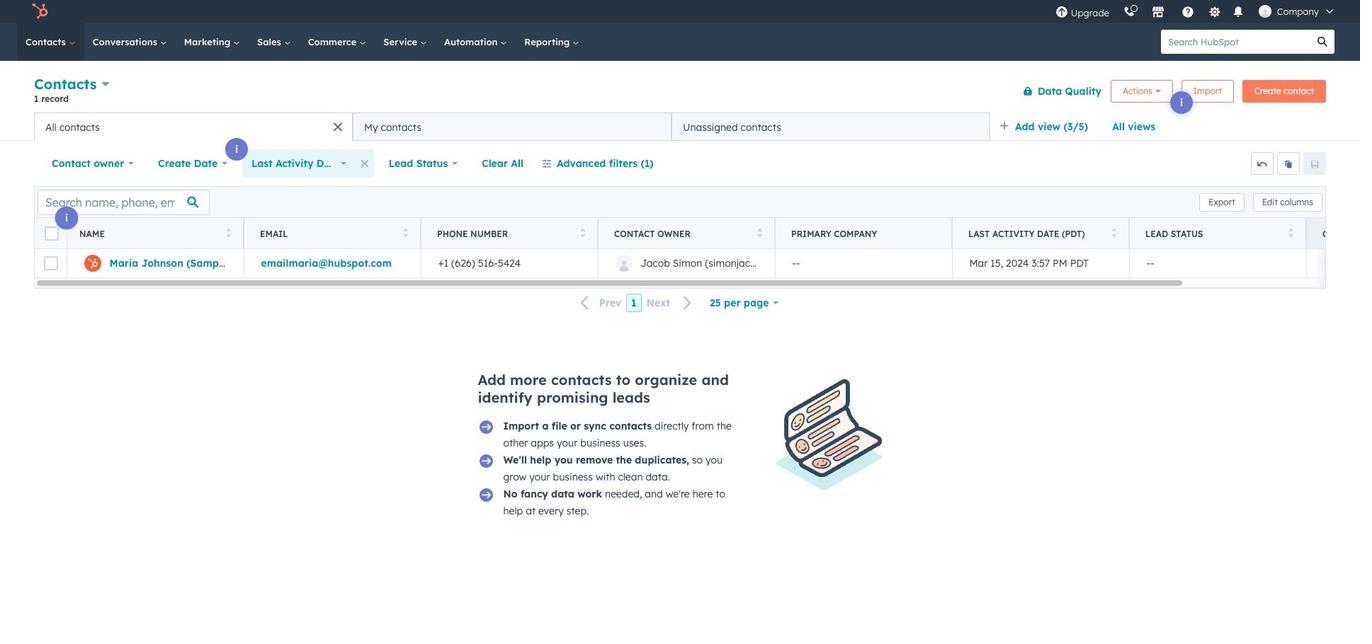 Task type: locate. For each thing, give the bounding box(es) containing it.
3 press to sort. image from the left
[[580, 228, 585, 238]]

Search HubSpot search field
[[1162, 30, 1311, 54]]

6 press to sort. element from the left
[[1289, 228, 1294, 240]]

press to sort. image
[[226, 228, 231, 238], [403, 228, 408, 238], [580, 228, 585, 238], [757, 228, 763, 238], [1289, 228, 1294, 238]]

press to sort. element
[[226, 228, 231, 240], [403, 228, 408, 240], [580, 228, 585, 240], [757, 228, 763, 240], [1112, 228, 1117, 240], [1289, 228, 1294, 240]]

press to sort. image
[[1112, 228, 1117, 238]]

menu
[[1049, 0, 1344, 23]]

1 press to sort. element from the left
[[226, 228, 231, 240]]

banner
[[34, 73, 1327, 113]]

1 press to sort. image from the left
[[226, 228, 231, 238]]

2 press to sort. image from the left
[[403, 228, 408, 238]]

marketplaces image
[[1152, 6, 1165, 19]]

5 press to sort. image from the left
[[1289, 228, 1294, 238]]

3 press to sort. element from the left
[[580, 228, 585, 240]]

column header
[[775, 218, 953, 249]]



Task type: vqa. For each thing, say whether or not it's contained in the screenshot.
2nd press to sort. element from right Press to sort. icon
no



Task type: describe. For each thing, give the bounding box(es) containing it.
2 press to sort. element from the left
[[403, 228, 408, 240]]

4 press to sort. element from the left
[[757, 228, 763, 240]]

5 press to sort. element from the left
[[1112, 228, 1117, 240]]

pagination navigation
[[572, 294, 701, 313]]

4 press to sort. image from the left
[[757, 228, 763, 238]]

Search name, phone, email addresses, or company search field
[[38, 190, 210, 215]]

jacob simon image
[[1259, 5, 1272, 18]]



